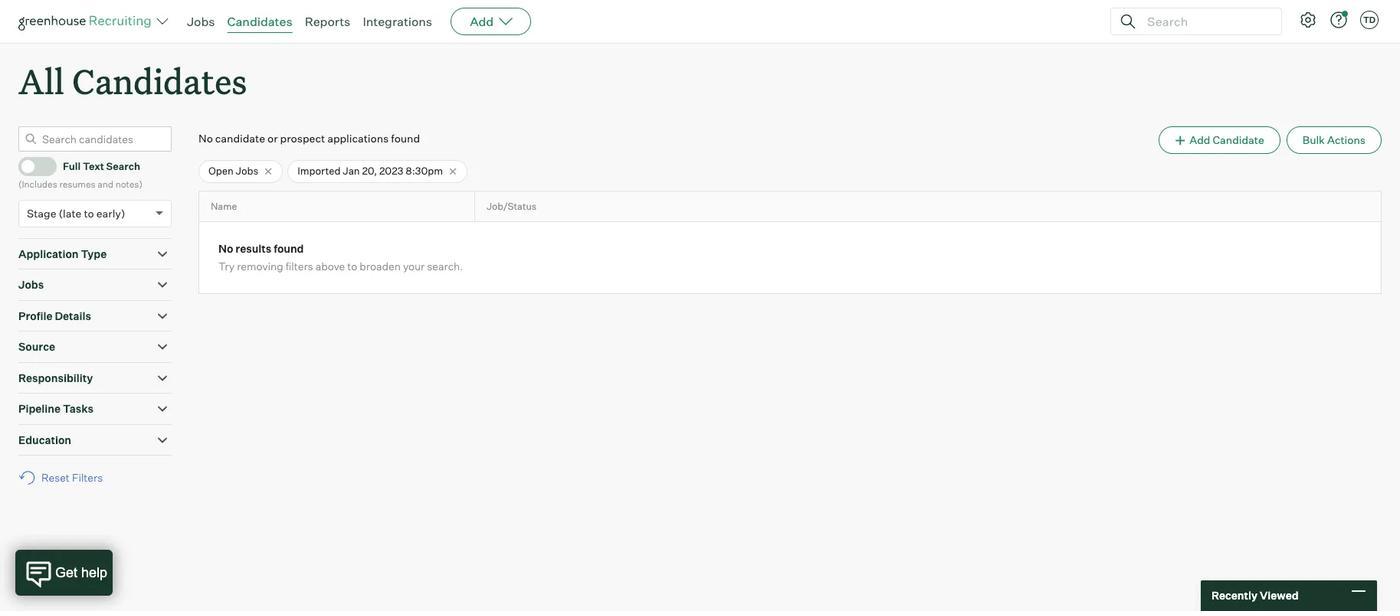 Task type: vqa. For each thing, say whether or not it's contained in the screenshot.
the left to
yes



Task type: locate. For each thing, give the bounding box(es) containing it.
name
[[211, 201, 237, 212]]

bulk
[[1303, 134, 1326, 147]]

reset
[[41, 472, 70, 485]]

jobs up profile
[[18, 278, 44, 291]]

1 vertical spatial found
[[274, 243, 304, 256]]

no left candidate
[[199, 132, 213, 145]]

to inside no results found try removing filters above to broaden your search.
[[347, 260, 357, 273]]

education
[[18, 434, 71, 447]]

results
[[236, 243, 272, 256]]

2 horizontal spatial jobs
[[236, 165, 259, 177]]

candidates
[[227, 14, 293, 29], [72, 58, 247, 103]]

imported
[[298, 165, 341, 177]]

no
[[199, 132, 213, 145], [218, 243, 233, 256]]

candidate
[[215, 132, 265, 145]]

reports
[[305, 14, 351, 29]]

configure image
[[1299, 11, 1318, 29]]

full text search (includes resumes and notes)
[[18, 160, 143, 190]]

no results found try removing filters above to broaden your search.
[[218, 243, 463, 273]]

add
[[470, 14, 494, 29], [1190, 134, 1211, 147]]

stage
[[27, 207, 56, 220]]

candidates right jobs link
[[227, 14, 293, 29]]

2023
[[379, 165, 404, 177]]

jobs left candidates link
[[187, 14, 215, 29]]

all candidates
[[18, 58, 247, 103]]

early)
[[96, 207, 125, 220]]

1 vertical spatial no
[[218, 243, 233, 256]]

found up 2023
[[391, 132, 420, 145]]

bulk actions link
[[1287, 127, 1382, 154]]

add for add
[[470, 14, 494, 29]]

jobs
[[187, 14, 215, 29], [236, 165, 259, 177], [18, 278, 44, 291]]

job/status
[[487, 201, 537, 212]]

type
[[81, 247, 107, 260]]

1 vertical spatial candidates
[[72, 58, 247, 103]]

1 horizontal spatial add
[[1190, 134, 1211, 147]]

(late
[[59, 207, 82, 220]]

0 horizontal spatial no
[[199, 132, 213, 145]]

1 horizontal spatial no
[[218, 243, 233, 256]]

add inside 'add' popup button
[[470, 14, 494, 29]]

0 vertical spatial no
[[199, 132, 213, 145]]

0 horizontal spatial found
[[274, 243, 304, 256]]

0 vertical spatial to
[[84, 207, 94, 220]]

resumes
[[59, 179, 96, 190]]

no inside no results found try removing filters above to broaden your search.
[[218, 243, 233, 256]]

1 horizontal spatial to
[[347, 260, 357, 273]]

reset filters
[[41, 472, 103, 485]]

checkmark image
[[25, 160, 37, 171]]

add candidate link
[[1159, 127, 1281, 154]]

no for no results found try removing filters above to broaden your search.
[[218, 243, 233, 256]]

no up try
[[218, 243, 233, 256]]

greenhouse recruiting image
[[18, 12, 156, 31]]

found
[[391, 132, 420, 145], [274, 243, 304, 256]]

1 vertical spatial add
[[1190, 134, 1211, 147]]

tasks
[[63, 403, 94, 416]]

details
[[55, 309, 91, 323]]

Search text field
[[1144, 10, 1268, 33]]

integrations
[[363, 14, 433, 29]]

found up the filters
[[274, 243, 304, 256]]

text
[[83, 160, 104, 172]]

add inside add candidate link
[[1190, 134, 1211, 147]]

0 vertical spatial jobs
[[187, 14, 215, 29]]

2 vertical spatial jobs
[[18, 278, 44, 291]]

td
[[1364, 15, 1376, 25]]

filters
[[72, 472, 103, 485]]

to right above
[[347, 260, 357, 273]]

1 vertical spatial jobs
[[236, 165, 259, 177]]

recently
[[1212, 590, 1258, 603]]

Search candidates field
[[18, 127, 172, 152]]

your
[[403, 260, 425, 273]]

(includes
[[18, 179, 57, 190]]

try
[[218, 260, 235, 273]]

filters
[[286, 260, 313, 273]]

pipeline
[[18, 403, 61, 416]]

to
[[84, 207, 94, 220], [347, 260, 357, 273]]

candidate
[[1213, 134, 1265, 147]]

candidates down jobs link
[[72, 58, 247, 103]]

jan
[[343, 165, 360, 177]]

1 vertical spatial to
[[347, 260, 357, 273]]

stage (late to early) option
[[27, 207, 125, 220]]

0 vertical spatial add
[[470, 14, 494, 29]]

0 vertical spatial found
[[391, 132, 420, 145]]

search.
[[427, 260, 463, 273]]

jobs right open at the left of the page
[[236, 165, 259, 177]]

0 horizontal spatial add
[[470, 14, 494, 29]]

jobs link
[[187, 14, 215, 29]]

to right (late
[[84, 207, 94, 220]]

source
[[18, 341, 55, 354]]

0 horizontal spatial jobs
[[18, 278, 44, 291]]

add for add candidate
[[1190, 134, 1211, 147]]



Task type: describe. For each thing, give the bounding box(es) containing it.
0 horizontal spatial to
[[84, 207, 94, 220]]

all
[[18, 58, 64, 103]]

add button
[[451, 8, 531, 35]]

candidates link
[[227, 14, 293, 29]]

notes)
[[115, 179, 143, 190]]

and
[[98, 179, 113, 190]]

found inside no results found try removing filters above to broaden your search.
[[274, 243, 304, 256]]

recently viewed
[[1212, 590, 1299, 603]]

full
[[63, 160, 81, 172]]

or
[[268, 132, 278, 145]]

broaden
[[360, 260, 401, 273]]

1 horizontal spatial jobs
[[187, 14, 215, 29]]

pipeline tasks
[[18, 403, 94, 416]]

responsibility
[[18, 372, 93, 385]]

td button
[[1358, 8, 1382, 32]]

imported jan 20, 2023 8:30pm
[[298, 165, 443, 177]]

above
[[316, 260, 345, 273]]

profile
[[18, 309, 52, 323]]

add candidate
[[1190, 134, 1265, 147]]

reset filters button
[[18, 464, 111, 492]]

bulk actions
[[1303, 134, 1366, 147]]

application
[[18, 247, 79, 260]]

viewed
[[1260, 590, 1299, 603]]

8:30pm
[[406, 165, 443, 177]]

integrations link
[[363, 14, 433, 29]]

1 horizontal spatial found
[[391, 132, 420, 145]]

open
[[209, 165, 234, 177]]

actions
[[1328, 134, 1366, 147]]

application type
[[18, 247, 107, 260]]

profile details
[[18, 309, 91, 323]]

20,
[[362, 165, 377, 177]]

search
[[106, 160, 140, 172]]

stage (late to early)
[[27, 207, 125, 220]]

prospect
[[280, 132, 325, 145]]

0 vertical spatial candidates
[[227, 14, 293, 29]]

removing
[[237, 260, 283, 273]]

open jobs
[[209, 165, 259, 177]]

reports link
[[305, 14, 351, 29]]

applications
[[327, 132, 389, 145]]

no for no candidate or prospect applications found
[[199, 132, 213, 145]]

td button
[[1361, 11, 1379, 29]]

no candidate or prospect applications found
[[199, 132, 420, 145]]



